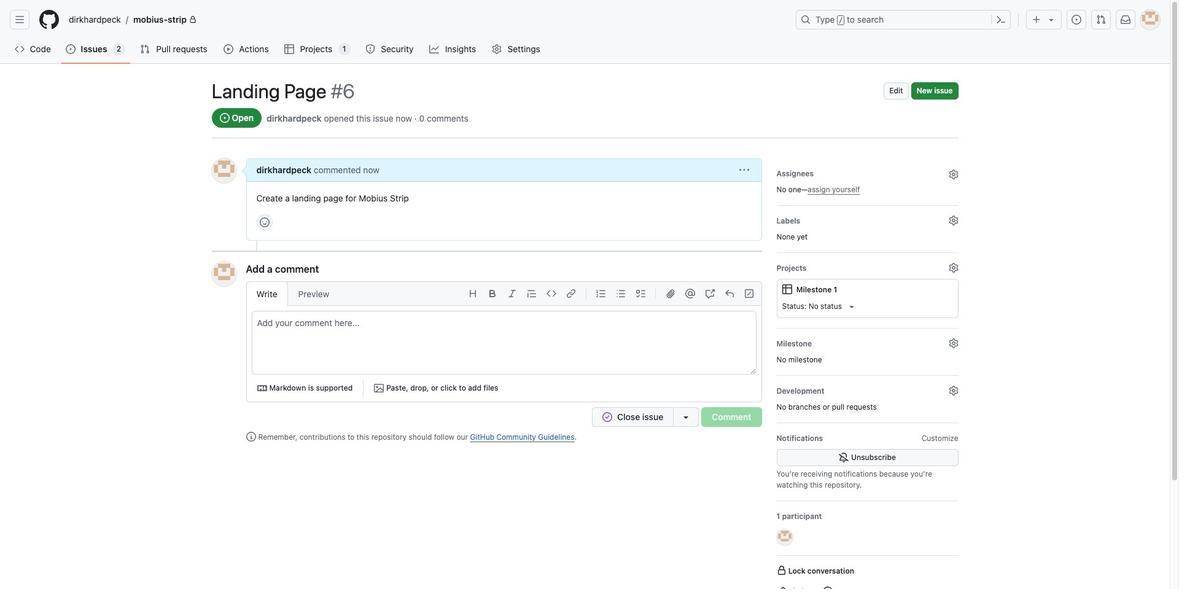 Task type: locate. For each thing, give the bounding box(es) containing it.
0 vertical spatial issue opened image
[[1072, 15, 1082, 25]]

lock image
[[189, 16, 197, 23], [777, 566, 787, 576]]

1 horizontal spatial git pull request image
[[1097, 15, 1106, 25]]

gear image inside select projects 'element'
[[949, 263, 959, 273]]

2 vertical spatial gear image
[[949, 386, 959, 396]]

1 vertical spatial git pull request image
[[140, 44, 150, 54]]

0 vertical spatial gear image
[[949, 216, 959, 225]]

show options image
[[739, 165, 749, 175]]

issue opened image right code image
[[66, 44, 76, 54]]

1 vertical spatial lock image
[[777, 566, 787, 576]]

1 gear image from the top
[[949, 216, 959, 225]]

triangle down image
[[847, 302, 857, 311]]

issue opened image right triangle down image
[[1072, 15, 1082, 25]]

select assignees element
[[777, 166, 959, 195]]

  text field
[[252, 311, 756, 374]]

3 gear image from the top
[[949, 386, 959, 396]]

gear image
[[492, 44, 502, 54], [949, 170, 959, 179], [949, 263, 959, 273]]

0 vertical spatial lock image
[[189, 16, 197, 23]]

0 vertical spatial git pull request image
[[1097, 15, 1106, 25]]

gear image inside select assignees element
[[949, 170, 959, 179]]

0 horizontal spatial lock image
[[189, 16, 197, 23]]

1 horizontal spatial lock image
[[777, 566, 787, 576]]

status: open image
[[220, 113, 229, 123]]

git pull request image
[[1097, 15, 1106, 25], [140, 44, 150, 54]]

play image
[[224, 44, 233, 54]]

gear image
[[949, 216, 959, 225], [949, 338, 959, 348], [949, 386, 959, 396]]

1 vertical spatial @dirkhardpeck image
[[212, 262, 236, 286]]

shield image
[[365, 44, 375, 54]]

code image
[[15, 44, 25, 54]]

0 horizontal spatial issue opened image
[[66, 44, 76, 54]]

add or remove reactions element
[[256, 214, 272, 230]]

@dirkhardpeck image
[[212, 158, 236, 183], [212, 262, 236, 286], [777, 530, 793, 546]]

1 vertical spatial gear image
[[949, 338, 959, 348]]

1 horizontal spatial issue opened image
[[1072, 15, 1082, 25]]

banner
[[0, 0, 1170, 64]]

issue closed image
[[603, 412, 613, 422]]

2 vertical spatial gear image
[[949, 263, 959, 273]]

1 vertical spatial issue opened image
[[66, 44, 76, 54]]

markdown image
[[257, 383, 267, 393]]

issue opened image
[[1072, 15, 1082, 25], [66, 44, 76, 54]]

1 vertical spatial gear image
[[949, 170, 959, 179]]

list
[[64, 10, 789, 29]]

2 gear image from the top
[[949, 338, 959, 348]]

tab panel
[[247, 311, 761, 402]]



Task type: vqa. For each thing, say whether or not it's contained in the screenshot.
the bottom the No
no



Task type: describe. For each thing, give the bounding box(es) containing it.
info image
[[246, 432, 256, 442]]

add or remove reactions image
[[260, 217, 269, 227]]

up to 3 issues can be pinned and they will appear publicly at the top of the issues page image
[[823, 587, 833, 589]]

issue opened image for the git pull request image to the left
[[66, 44, 76, 54]]

triangle down image
[[1047, 15, 1057, 25]]

table image
[[782, 284, 792, 294]]

2 vertical spatial @dirkhardpeck image
[[777, 530, 793, 546]]

0 vertical spatial @dirkhardpeck image
[[212, 158, 236, 183]]

table image
[[284, 44, 294, 54]]

issue opened image for topmost the git pull request image
[[1072, 15, 1082, 25]]

0 vertical spatial gear image
[[492, 44, 502, 54]]

image image
[[374, 383, 384, 393]]

0 horizontal spatial git pull request image
[[140, 44, 150, 54]]

select projects element
[[777, 260, 959, 318]]

gear image for select projects 'element' at right
[[949, 263, 959, 273]]

command palette image
[[996, 15, 1006, 25]]

link issues element
[[777, 383, 959, 413]]

add a comment tab list
[[246, 281, 340, 306]]

up to 3 issues can be pinned and they will appear publicly at the top of the issues page element
[[823, 587, 833, 589]]

gear image inside link issues element
[[949, 386, 959, 396]]

gear image for select assignees element
[[949, 170, 959, 179]]

notifications image
[[1121, 15, 1131, 25]]

pin image
[[777, 587, 787, 589]]

graph image
[[429, 44, 439, 54]]

bell slash image
[[839, 453, 849, 463]]

homepage image
[[39, 10, 59, 29]]



